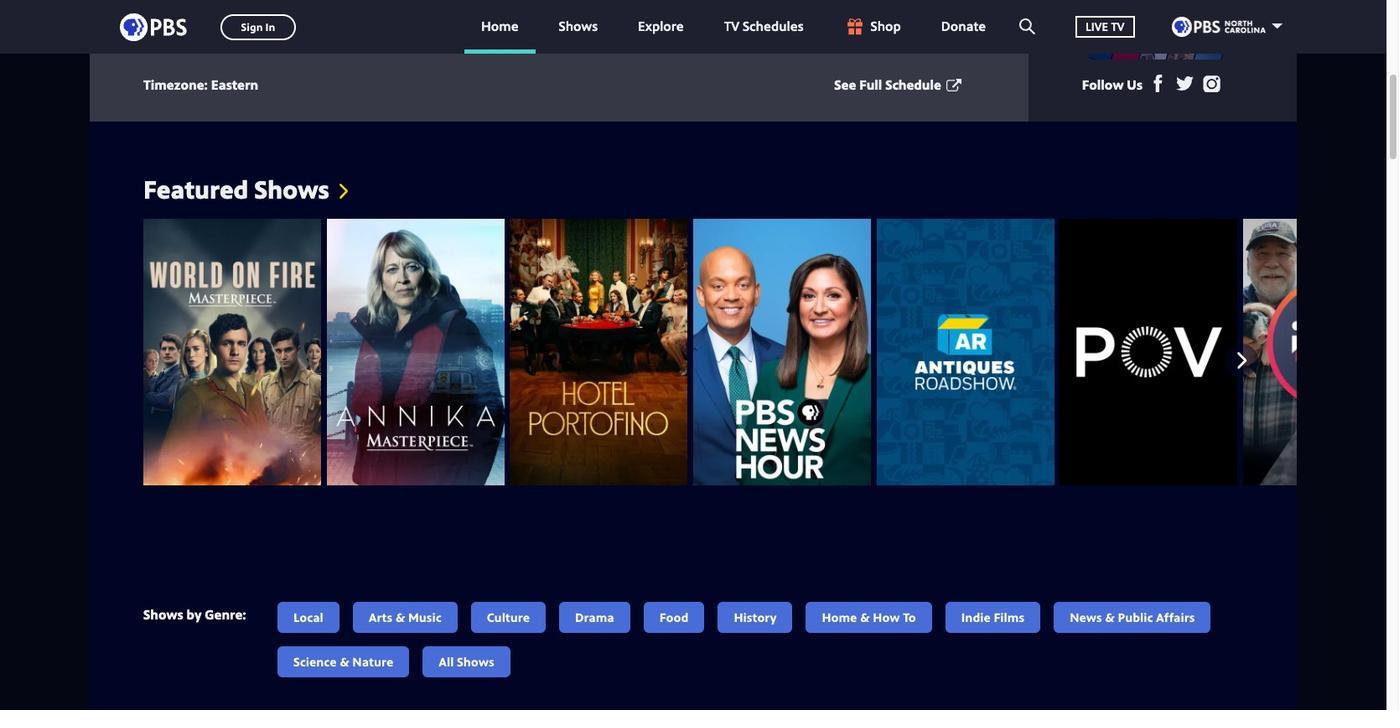 Task type: vqa. For each thing, say whether or not it's contained in the screenshot.
Explore
yes



Task type: locate. For each thing, give the bounding box(es) containing it.
pov image
[[1060, 218, 1238, 485]]

pbs newshour image
[[693, 218, 871, 485]]

donate link
[[925, 0, 1003, 54]]

home link
[[464, 0, 535, 54]]

follow pbs on instagram (opens in new window) image
[[1203, 75, 1221, 92]]

home
[[481, 17, 519, 35], [822, 608, 857, 625]]

tv schedules link
[[707, 0, 820, 54]]

0 vertical spatial home
[[481, 17, 519, 35]]

explore
[[638, 17, 684, 35]]

featured
[[143, 171, 248, 206]]

1 horizontal spatial home
[[822, 608, 857, 625]]

tv
[[724, 17, 740, 35], [1111, 18, 1125, 34]]

all
[[439, 653, 454, 669]]

all shows
[[439, 653, 494, 669]]

featured shows link
[[143, 171, 348, 206]]

& right 'news'
[[1105, 608, 1115, 625]]

arts & music
[[369, 608, 442, 625]]

drama link
[[559, 602, 630, 633]]

1 vertical spatial home
[[822, 608, 857, 625]]

& left 'how' on the bottom right of the page
[[860, 608, 870, 625]]

&
[[396, 608, 405, 625], [860, 608, 870, 625], [1105, 608, 1115, 625], [340, 653, 349, 669]]

annika image
[[327, 218, 504, 485]]

& left nature
[[340, 653, 349, 669]]

news & public affairs
[[1070, 608, 1195, 625]]

schedules
[[743, 17, 804, 35]]

science & nature link
[[278, 646, 409, 677]]

featured shows
[[143, 171, 329, 206]]

0 horizontal spatial home
[[481, 17, 519, 35]]

home & how to
[[822, 608, 916, 625]]

food
[[660, 608, 689, 625]]

indie films link
[[946, 602, 1041, 633]]

home for home
[[481, 17, 519, 35]]

home left shows link
[[481, 17, 519, 35]]

0 horizontal spatial tv
[[724, 17, 740, 35]]

1 horizontal spatial tv
[[1111, 18, 1125, 34]]

search image
[[1020, 18, 1036, 34]]

home left 'how' on the bottom right of the page
[[822, 608, 857, 625]]

affairs
[[1156, 608, 1195, 625]]

news & public affairs link
[[1054, 602, 1211, 633]]

tv right live
[[1111, 18, 1125, 34]]

genre:
[[205, 605, 246, 623]]

tv left 'schedules' on the right top of page
[[724, 17, 740, 35]]

& right arts
[[396, 608, 405, 625]]

shows
[[559, 17, 598, 35], [255, 171, 329, 206], [143, 605, 183, 623], [457, 653, 494, 669]]

shop
[[871, 17, 901, 35]]

culture link
[[471, 602, 546, 633]]

full
[[860, 76, 882, 94]]

science & nature
[[293, 653, 393, 669]]

follow us
[[1082, 76, 1143, 94]]

local link
[[278, 602, 339, 633]]

indie films
[[961, 608, 1025, 625]]

shows by genre:
[[143, 605, 246, 623]]

see full schedule
[[834, 76, 941, 94]]

& for arts
[[396, 608, 405, 625]]



Task type: describe. For each thing, give the bounding box(es) containing it.
culture
[[487, 608, 530, 625]]

donate
[[941, 17, 986, 35]]

drama
[[575, 608, 614, 625]]

timezone:
[[143, 76, 208, 94]]

food link
[[644, 602, 705, 633]]

& for news
[[1105, 608, 1115, 625]]

live tv link
[[1059, 0, 1152, 54]]

world on fire image
[[143, 218, 321, 485]]

how
[[873, 608, 900, 625]]

& for science
[[340, 653, 349, 669]]

see
[[834, 76, 856, 94]]

local
[[293, 608, 323, 625]]

to
[[903, 608, 916, 625]]

films
[[994, 608, 1025, 625]]

history link
[[718, 602, 793, 633]]

by
[[187, 605, 202, 623]]

follow pbs on twitter (opens in new window) image
[[1176, 75, 1194, 92]]

shows link
[[542, 0, 615, 54]]

arts
[[369, 608, 393, 625]]

science
[[293, 653, 337, 669]]

independent lens image
[[1243, 218, 1399, 485]]

explore link
[[621, 0, 701, 54]]

shop link
[[827, 0, 918, 54]]

pbs app image
[[1089, 12, 1223, 60]]

public
[[1118, 608, 1153, 625]]

schedule
[[885, 76, 941, 94]]

eastern
[[211, 76, 258, 94]]

history
[[734, 608, 777, 625]]

see full schedule link
[[834, 76, 962, 94]]

home for home & how to
[[822, 608, 857, 625]]

indie
[[961, 608, 991, 625]]

timezone: eastern
[[143, 76, 258, 94]]

hotel portofino image
[[510, 218, 688, 485]]

pbs image
[[120, 8, 187, 46]]

tv schedules
[[724, 17, 804, 35]]

antiques roadshow image
[[877, 218, 1054, 485]]

us
[[1127, 76, 1143, 94]]

all shows link
[[423, 646, 510, 677]]

& for home
[[860, 608, 870, 625]]

arts & music link
[[353, 602, 457, 633]]

news
[[1070, 608, 1102, 625]]

nature
[[352, 653, 393, 669]]

music
[[408, 608, 442, 625]]

pbs nc image
[[1172, 17, 1266, 37]]

follow pbs on facebook (opens in new window) image
[[1149, 75, 1167, 92]]

live
[[1086, 18, 1108, 34]]

live tv
[[1086, 18, 1125, 34]]

follow
[[1082, 76, 1124, 94]]

next slide image
[[1229, 343, 1254, 377]]

home & how to link
[[806, 602, 932, 633]]



